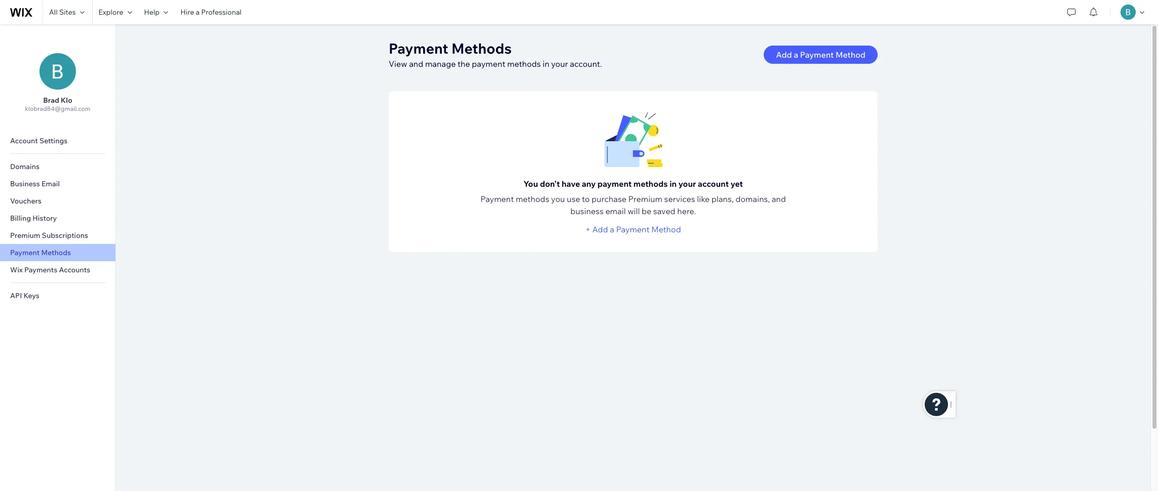 Task type: describe. For each thing, give the bounding box(es) containing it.
payments
[[24, 265, 57, 275]]

add inside button
[[593, 224, 608, 235]]

wix payments accounts
[[10, 265, 90, 275]]

methods for payment methods
[[41, 248, 71, 257]]

account
[[10, 136, 38, 145]]

domains link
[[0, 158, 115, 175]]

and inside payment methods view and manage the payment methods in your account.
[[409, 59, 424, 69]]

keys
[[24, 291, 39, 300]]

help
[[144, 8, 160, 17]]

business
[[571, 206, 604, 216]]

wix payments accounts link
[[0, 261, 115, 279]]

hire
[[181, 8, 194, 17]]

account settings link
[[0, 132, 115, 149]]

sites
[[59, 8, 76, 17]]

payment for payment methods view and manage the payment methods in your account.
[[389, 40, 449, 57]]

the
[[458, 59, 470, 69]]

explore
[[99, 8, 123, 17]]

billing history link
[[0, 210, 115, 227]]

add a payment method button
[[765, 46, 878, 64]]

account.
[[570, 59, 603, 69]]

billing
[[10, 214, 31, 223]]

settings
[[39, 136, 68, 145]]

business email link
[[0, 175, 115, 192]]

account settings
[[10, 136, 68, 145]]

hire a professional
[[181, 8, 242, 17]]

you
[[524, 179, 538, 189]]

add a payment method
[[777, 50, 866, 60]]

you don't have any payment methods in your account yet
[[524, 179, 743, 189]]

method inside button
[[652, 224, 681, 235]]

premium inside payment methods you use to purchase premium services like plans, domains, and business email will be saved here.
[[629, 194, 663, 204]]

sidebar element
[[0, 24, 116, 491]]

payment inside button
[[617, 224, 650, 235]]

hire a professional link
[[174, 0, 248, 24]]

payment for payment methods you use to purchase premium services like plans, domains, and business email will be saved here.
[[481, 194, 514, 204]]

yet
[[731, 179, 743, 189]]

1 vertical spatial in
[[670, 179, 677, 189]]

payment for payment methods
[[10, 248, 40, 257]]

payment methods link
[[0, 244, 115, 261]]

be
[[642, 206, 652, 216]]

payment inside payment methods view and manage the payment methods in your account.
[[472, 59, 506, 69]]

+ add a payment method button
[[586, 223, 681, 236]]

1 horizontal spatial your
[[679, 179, 697, 189]]

brad
[[43, 96, 59, 105]]

saved
[[654, 206, 676, 216]]

business
[[10, 179, 40, 188]]

like
[[697, 194, 710, 204]]

a for professional
[[196, 8, 200, 17]]

premium subscriptions link
[[0, 227, 115, 244]]

+ add a payment method
[[586, 224, 681, 235]]

to
[[582, 194, 590, 204]]

plans,
[[712, 194, 734, 204]]

payment methods
[[10, 248, 71, 257]]

professional
[[201, 8, 242, 17]]

subscriptions
[[42, 231, 88, 240]]

wix
[[10, 265, 23, 275]]

premium inside sidebar element
[[10, 231, 40, 240]]

any
[[582, 179, 596, 189]]

api keys link
[[0, 287, 115, 304]]

all sites
[[49, 8, 76, 17]]



Task type: vqa. For each thing, say whether or not it's contained in the screenshot.
number
no



Task type: locate. For each thing, give the bounding box(es) containing it.
0 vertical spatial your
[[552, 59, 569, 69]]

methods
[[508, 59, 541, 69], [634, 179, 668, 189], [516, 194, 550, 204]]

and inside payment methods you use to purchase premium services like plans, domains, and business email will be saved here.
[[772, 194, 787, 204]]

0 horizontal spatial method
[[652, 224, 681, 235]]

a inside + add a payment method button
[[610, 224, 615, 235]]

0 horizontal spatial a
[[196, 8, 200, 17]]

1 horizontal spatial payment
[[598, 179, 632, 189]]

here.
[[678, 206, 697, 216]]

and
[[409, 59, 424, 69], [772, 194, 787, 204]]

you
[[552, 194, 565, 204]]

methods inside payment methods you use to purchase premium services like plans, domains, and business email will be saved here.
[[516, 194, 550, 204]]

method inside 'button'
[[836, 50, 866, 60]]

have
[[562, 179, 580, 189]]

0 horizontal spatial your
[[552, 59, 569, 69]]

0 horizontal spatial in
[[543, 59, 550, 69]]

1 horizontal spatial and
[[772, 194, 787, 204]]

your
[[552, 59, 569, 69], [679, 179, 697, 189]]

email
[[606, 206, 626, 216]]

email
[[42, 179, 60, 188]]

1 vertical spatial premium
[[10, 231, 40, 240]]

1 vertical spatial payment
[[598, 179, 632, 189]]

brad klo klobrad84@gmail.com
[[25, 96, 91, 112]]

methods inside payment methods view and manage the payment methods in your account.
[[452, 40, 512, 57]]

in
[[543, 59, 550, 69], [670, 179, 677, 189]]

0 horizontal spatial add
[[593, 224, 608, 235]]

+
[[586, 224, 591, 235]]

methods for payment methods view and manage the payment methods in your account.
[[452, 40, 512, 57]]

1 horizontal spatial method
[[836, 50, 866, 60]]

1 vertical spatial a
[[794, 50, 799, 60]]

methods
[[452, 40, 512, 57], [41, 248, 71, 257]]

all
[[49, 8, 58, 17]]

in left the account.
[[543, 59, 550, 69]]

1 horizontal spatial add
[[777, 50, 793, 60]]

history
[[33, 214, 57, 223]]

0 vertical spatial payment
[[472, 59, 506, 69]]

payment inside sidebar element
[[10, 248, 40, 257]]

domains,
[[736, 194, 770, 204]]

0 horizontal spatial payment
[[472, 59, 506, 69]]

method
[[836, 50, 866, 60], [652, 224, 681, 235]]

a
[[196, 8, 200, 17], [794, 50, 799, 60], [610, 224, 615, 235]]

payment
[[389, 40, 449, 57], [801, 50, 834, 60], [481, 194, 514, 204], [617, 224, 650, 235], [10, 248, 40, 257]]

a inside the add a payment method 'button'
[[794, 50, 799, 60]]

0 vertical spatial add
[[777, 50, 793, 60]]

2 vertical spatial methods
[[516, 194, 550, 204]]

2 horizontal spatial a
[[794, 50, 799, 60]]

methods up wix payments accounts link
[[41, 248, 71, 257]]

1 horizontal spatial a
[[610, 224, 615, 235]]

payment inside 'button'
[[801, 50, 834, 60]]

domains
[[10, 162, 40, 171]]

1 horizontal spatial methods
[[452, 40, 512, 57]]

0 horizontal spatial premium
[[10, 231, 40, 240]]

manage
[[425, 59, 456, 69]]

payment methods view and manage the payment methods in your account.
[[389, 40, 603, 69]]

vouchers link
[[0, 192, 115, 210]]

vouchers
[[10, 197, 42, 206]]

will
[[628, 206, 640, 216]]

billing history
[[10, 214, 57, 223]]

a inside hire a professional link
[[196, 8, 200, 17]]

payment up 'purchase'
[[598, 179, 632, 189]]

add
[[777, 50, 793, 60], [593, 224, 608, 235]]

0 vertical spatial premium
[[629, 194, 663, 204]]

your up services
[[679, 179, 697, 189]]

a for payment
[[794, 50, 799, 60]]

view
[[389, 59, 408, 69]]

in up services
[[670, 179, 677, 189]]

0 vertical spatial a
[[196, 8, 200, 17]]

business email
[[10, 179, 60, 188]]

1 horizontal spatial premium
[[629, 194, 663, 204]]

and right view
[[409, 59, 424, 69]]

payment right "the"
[[472, 59, 506, 69]]

0 vertical spatial method
[[836, 50, 866, 60]]

premium subscriptions
[[10, 231, 88, 240]]

methods up "the"
[[452, 40, 512, 57]]

0 vertical spatial methods
[[452, 40, 512, 57]]

payment inside payment methods view and manage the payment methods in your account.
[[389, 40, 449, 57]]

your left the account.
[[552, 59, 569, 69]]

1 vertical spatial methods
[[41, 248, 71, 257]]

accounts
[[59, 265, 90, 275]]

your inside payment methods view and manage the payment methods in your account.
[[552, 59, 569, 69]]

premium down billing
[[10, 231, 40, 240]]

in inside payment methods view and manage the payment methods in your account.
[[543, 59, 550, 69]]

1 vertical spatial and
[[772, 194, 787, 204]]

0 vertical spatial and
[[409, 59, 424, 69]]

don't
[[540, 179, 560, 189]]

use
[[567, 194, 581, 204]]

0 vertical spatial in
[[543, 59, 550, 69]]

help button
[[138, 0, 174, 24]]

klobrad84@gmail.com
[[25, 105, 91, 112]]

1 vertical spatial methods
[[634, 179, 668, 189]]

1 vertical spatial your
[[679, 179, 697, 189]]

0 horizontal spatial and
[[409, 59, 424, 69]]

api keys
[[10, 291, 39, 300]]

1 vertical spatial add
[[593, 224, 608, 235]]

payment methods you use to purchase premium services like plans, domains, and business email will be saved here.
[[481, 194, 787, 216]]

methods inside sidebar element
[[41, 248, 71, 257]]

2 vertical spatial a
[[610, 224, 615, 235]]

0 vertical spatial methods
[[508, 59, 541, 69]]

and right domains, on the right
[[772, 194, 787, 204]]

premium
[[629, 194, 663, 204], [10, 231, 40, 240]]

payment
[[472, 59, 506, 69], [598, 179, 632, 189]]

services
[[665, 194, 696, 204]]

methods inside payment methods view and manage the payment methods in your account.
[[508, 59, 541, 69]]

0 horizontal spatial methods
[[41, 248, 71, 257]]

payment inside payment methods you use to purchase premium services like plans, domains, and business email will be saved here.
[[481, 194, 514, 204]]

api
[[10, 291, 22, 300]]

purchase
[[592, 194, 627, 204]]

premium up be
[[629, 194, 663, 204]]

1 vertical spatial method
[[652, 224, 681, 235]]

1 horizontal spatial in
[[670, 179, 677, 189]]

add inside 'button'
[[777, 50, 793, 60]]

klo
[[61, 96, 72, 105]]

account
[[698, 179, 729, 189]]



